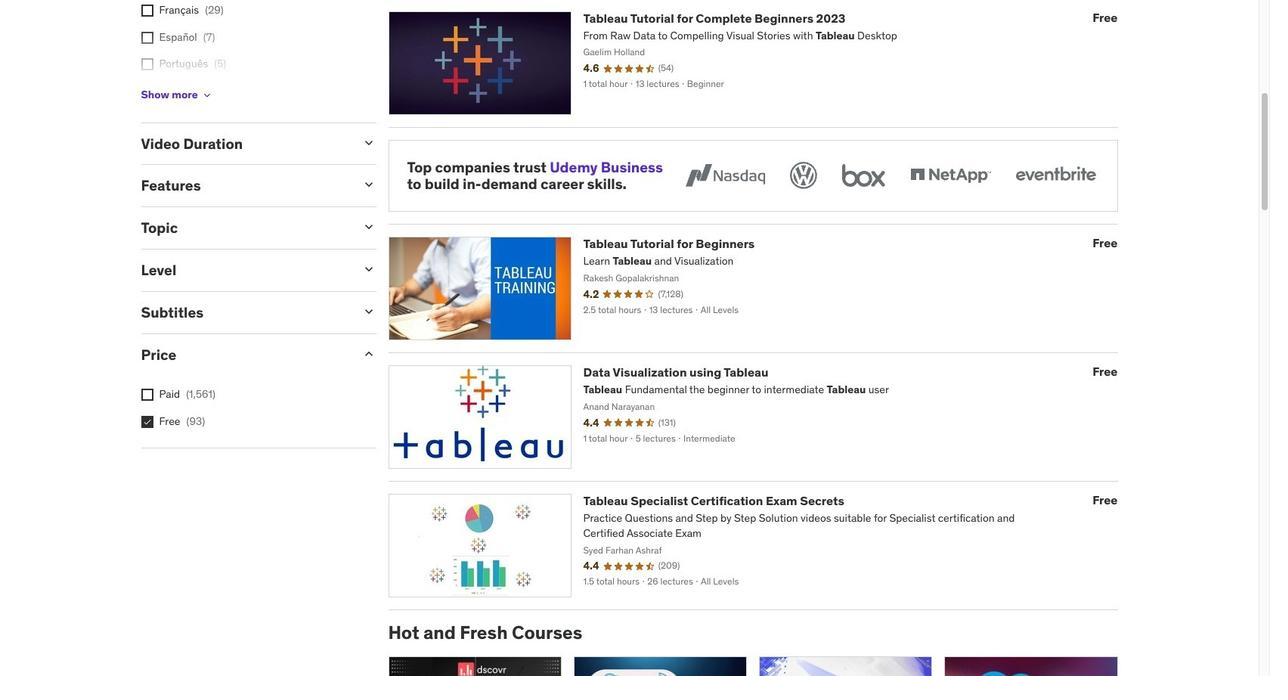 Task type: locate. For each thing, give the bounding box(es) containing it.
3 small image from the top
[[361, 346, 376, 361]]

xsmall image
[[141, 5, 153, 17], [141, 32, 153, 44], [201, 89, 213, 101], [141, 389, 153, 401], [141, 416, 153, 428]]

0 vertical spatial small image
[[361, 135, 376, 150]]

small image
[[361, 177, 376, 192], [361, 219, 376, 235], [361, 346, 376, 361]]

1 vertical spatial small image
[[361, 219, 376, 235]]

2 vertical spatial small image
[[361, 304, 376, 319]]

1 small image from the top
[[361, 135, 376, 150]]

2 vertical spatial small image
[[361, 346, 376, 361]]

box image
[[838, 158, 889, 192]]

xsmall image
[[141, 58, 153, 71]]

small image
[[361, 135, 376, 150], [361, 262, 376, 277], [361, 304, 376, 319]]

volkswagen image
[[787, 158, 820, 192]]

2 small image from the top
[[361, 262, 376, 277]]

0 vertical spatial small image
[[361, 177, 376, 192]]

1 vertical spatial small image
[[361, 262, 376, 277]]



Task type: describe. For each thing, give the bounding box(es) containing it.
2 small image from the top
[[361, 219, 376, 235]]

eventbrite image
[[1012, 158, 1099, 192]]

3 small image from the top
[[361, 304, 376, 319]]

netapp image
[[907, 158, 994, 192]]

1 small image from the top
[[361, 177, 376, 192]]

nasdaq image
[[682, 158, 769, 192]]



Task type: vqa. For each thing, say whether or not it's contained in the screenshot.
12 lectures • 20min
no



